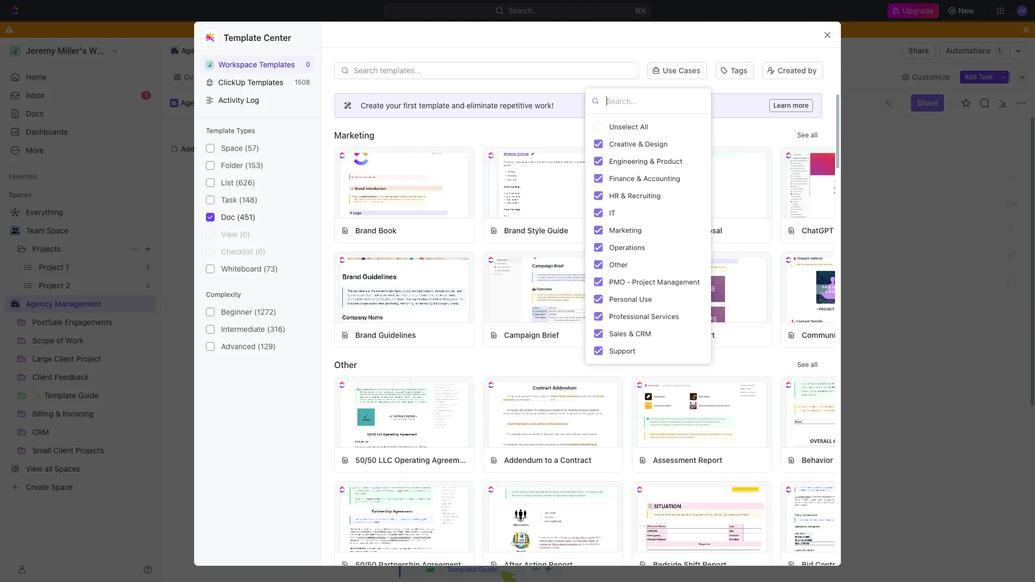 Task type: locate. For each thing, give the bounding box(es) containing it.
1 vertical spatial to
[[668, 284, 675, 294]]

activity log
[[218, 95, 259, 105]]

1 vertical spatial task
[[221, 195, 237, 204]]

finance & accounting button
[[590, 170, 707, 187]]

see all down communication
[[798, 361, 818, 369]]

1 the from the left
[[440, 284, 452, 294]]

1 vertical spatial template
[[206, 127, 235, 135]]

agency down 'overview' link
[[181, 98, 207, 107]]

& right finance
[[637, 174, 642, 183]]

0 vertical spatial templates
[[259, 60, 295, 69]]

2 horizontal spatial and
[[538, 284, 553, 294]]

agency management inside tree
[[26, 299, 101, 309]]

0 vertical spatial 1
[[999, 46, 1002, 55]]

2 vertical spatial and
[[398, 297, 413, 307]]

space up the folder
[[221, 144, 243, 153]]

upgrade link
[[888, 3, 939, 18]]

and down to
[[398, 297, 413, 307]]

2 vertical spatial agency management link
[[26, 296, 154, 313]]

llc
[[379, 456, 393, 465]]

1 vertical spatial use
[[640, 295, 652, 303]]

2 horizontal spatial add
[[965, 73, 977, 81]]

1 all from the top
[[811, 131, 818, 139]]

report right action
[[549, 560, 573, 569]]

0 vertical spatial share
[[909, 46, 930, 55]]

0 horizontal spatial list
[[221, 178, 234, 187]]

see down communication
[[798, 361, 809, 369]]

report right assessment
[[699, 456, 723, 465]]

templates up activity log button at the top of page
[[248, 78, 283, 87]]

brand
[[355, 226, 377, 235], [504, 226, 526, 235], [355, 330, 377, 340]]

0 vertical spatial see all button
[[793, 129, 823, 142]]

50/50 for 50/50 partnership agreement
[[355, 560, 377, 569]]

0 vertical spatial use
[[663, 66, 677, 75]]

chatgpt prompts for marketing
[[802, 226, 916, 235]]

2 horizontal spatial marketing
[[880, 226, 916, 235]]

team left list link
[[601, 72, 620, 81]]

team link
[[599, 69, 620, 84]]

add down the automations
[[965, 73, 977, 81]]

& right hr
[[621, 191, 626, 200]]

template center
[[224, 33, 291, 43]]

to right want
[[450, 25, 457, 34]]

agreement right operating
[[432, 456, 471, 465]]

1 horizontal spatial use
[[663, 66, 677, 75]]

agreement right partnership
[[422, 560, 461, 569]]

1 see from the top
[[798, 131, 809, 139]]

0 horizontal spatial space
[[47, 226, 68, 235]]

organizational
[[328, 72, 380, 81]]

new button
[[944, 2, 981, 19]]

1 see all button from the top
[[793, 129, 823, 142]]

2 all from the top
[[811, 361, 818, 369]]

agency right business time icon
[[26, 299, 53, 309]]

& left crm
[[629, 329, 634, 338]]

to left a on the right bottom
[[545, 456, 552, 465]]

finance
[[610, 174, 635, 183]]

1 vertical spatial team
[[26, 226, 45, 235]]

& for creative
[[639, 139, 644, 148]]

& for finance
[[637, 174, 642, 183]]

1 horizontal spatial task
[[979, 73, 994, 81]]

50/50 for 50/50 llc operating agreement
[[355, 456, 377, 465]]

task up doc
[[221, 195, 237, 204]]

see all button down communication
[[793, 359, 823, 372]]

share up customize button
[[909, 46, 930, 55]]

spaces
[[9, 191, 31, 199]]

all down the learn more link
[[811, 131, 818, 139]]

template for template center
[[224, 33, 262, 43]]

1 vertical spatial welcome!
[[397, 208, 497, 234]]

template up page at top left
[[206, 127, 235, 135]]

brand for brand style guide
[[504, 226, 526, 235]]

folder
[[221, 161, 243, 170]]

checklist
[[221, 247, 253, 256]]

see all
[[798, 131, 818, 139], [798, 361, 818, 369]]

team for team
[[601, 72, 620, 81]]

list down the folder
[[221, 178, 234, 187]]

to access the included setup guide and relevant resources, navigate to the sidebar shown below and click
[[398, 284, 777, 307]]

2 vertical spatial template
[[447, 297, 486, 307]]

assessment
[[653, 456, 697, 465]]

1 horizontal spatial the
[[678, 284, 690, 294]]

below
[[751, 284, 775, 294]]

pmo - project management
[[610, 278, 700, 286]]

2 50/50 from the top
[[355, 560, 377, 569]]

use down navigate
[[640, 295, 652, 303]]

1 vertical spatial 50/50
[[355, 560, 377, 569]]

brand left guidelines
[[355, 330, 377, 340]]

2 see all button from the top
[[793, 359, 823, 372]]

welcome! down workspace templates
[[237, 72, 273, 81]]

1 horizontal spatial to
[[545, 456, 552, 465]]

the up ✨
[[440, 284, 452, 294]]

list link
[[638, 69, 653, 84]]

1 horizontal spatial welcome!
[[397, 208, 497, 234]]

agency management link
[[168, 44, 259, 57], [181, 98, 254, 108], [26, 296, 154, 313]]

brand left style
[[504, 226, 526, 235]]

business time image inside the agency management link
[[171, 48, 178, 53]]

1 horizontal spatial contract
[[816, 560, 847, 569]]

folder (153)
[[221, 161, 264, 170]]

marketing down create
[[334, 131, 375, 140]]

& left the product
[[650, 157, 655, 165]]

1 vertical spatial list
[[221, 178, 234, 187]]

(0) for view (0)
[[240, 230, 250, 239]]

all down communication
[[811, 361, 818, 369]]

agency management right business time icon
[[26, 299, 101, 309]]

1 vertical spatial (0)
[[255, 247, 266, 256]]

marketing up the operations
[[610, 226, 642, 234]]

0 horizontal spatial 1
[[145, 91, 148, 99]]

shown
[[724, 284, 749, 294]]

1 horizontal spatial marketing
[[610, 226, 642, 234]]

template types
[[206, 127, 255, 135]]

0 vertical spatial task
[[979, 73, 994, 81]]

business time image
[[171, 48, 178, 53], [172, 101, 177, 105]]

add left page at top left
[[181, 144, 195, 153]]

0 horizontal spatial marketing
[[334, 131, 375, 140]]

campaign for campaign brief
[[504, 330, 540, 340]]

(0) up (73)
[[255, 247, 266, 256]]

0 vertical spatial template
[[224, 33, 262, 43]]

view (0)
[[221, 230, 250, 239]]

2 horizontal spatial to
[[668, 284, 675, 294]]

0 vertical spatial 50/50
[[355, 456, 377, 465]]

getting started
[[398, 257, 519, 278]]

2 vertical spatial to
[[545, 456, 552, 465]]

brand for brand guidelines
[[355, 330, 377, 340]]

1 vertical spatial other
[[334, 360, 357, 370]]

space up projects
[[47, 226, 68, 235]]

hr
[[610, 191, 619, 200]]

1 vertical spatial 1
[[145, 91, 148, 99]]

list
[[640, 72, 653, 81], [221, 178, 234, 187]]

contract right bid
[[816, 560, 847, 569]]

professional
[[610, 312, 649, 321]]

see
[[798, 131, 809, 139], [798, 361, 809, 369]]

timeline
[[497, 72, 527, 81]]

templates for workspace templates
[[259, 60, 295, 69]]

contract right a on the right bottom
[[561, 456, 592, 465]]

1 horizontal spatial add
[[409, 195, 423, 204]]

task (148)
[[221, 195, 258, 204]]

marketing right "for"
[[880, 226, 916, 235]]

center
[[264, 33, 291, 43]]

template down included on the left of page
[[447, 297, 486, 307]]

share down customize button
[[917, 98, 939, 107]]

template inside '✨ template guide:'
[[447, 297, 486, 307]]

sales
[[610, 329, 627, 338]]

you
[[415, 25, 428, 34]]

templates up wiki link
[[259, 60, 295, 69]]

finance & accounting
[[610, 174, 681, 183]]

50/50 left partnership
[[355, 560, 377, 569]]

1 vertical spatial space
[[47, 226, 68, 235]]

50/50 left llc
[[355, 456, 377, 465]]

do
[[403, 25, 413, 34]]

pmo
[[610, 278, 625, 286]]

template up workspace
[[224, 33, 262, 43]]

task down the automations
[[979, 73, 994, 81]]

0 horizontal spatial (0)
[[240, 230, 250, 239]]

after
[[504, 560, 522, 569]]

0 horizontal spatial the
[[440, 284, 452, 294]]

to inside to access the included setup guide and relevant resources, navigate to the sidebar shown below and click
[[668, 284, 675, 294]]

1 horizontal spatial (0)
[[255, 247, 266, 256]]

campaign up operations button
[[653, 226, 689, 235]]

all for marketing
[[811, 131, 818, 139]]

0 vertical spatial other
[[610, 260, 628, 269]]

tree inside sidebar navigation
[[4, 204, 156, 496]]

0
[[306, 60, 310, 69]]

0 vertical spatial team
[[601, 72, 620, 81]]

report right behavior
[[836, 456, 860, 465]]

design
[[645, 139, 668, 148]]

0 vertical spatial see
[[798, 131, 809, 139]]

0 vertical spatial all
[[811, 131, 818, 139]]

assessment report
[[653, 456, 723, 465]]

0 horizontal spatial task
[[221, 195, 237, 204]]

2 see from the top
[[798, 361, 809, 369]]

1 vertical spatial agency management link
[[181, 98, 254, 108]]

projects
[[32, 244, 61, 254]]

1 vertical spatial templates
[[248, 78, 283, 87]]

all
[[811, 131, 818, 139], [811, 361, 818, 369]]

see all button down the more
[[793, 129, 823, 142]]

add for add page
[[181, 144, 195, 153]]

1 vertical spatial see
[[798, 361, 809, 369]]

1 horizontal spatial 1
[[999, 46, 1002, 55]]

doc
[[221, 213, 235, 222]]

other up pmo
[[610, 260, 628, 269]]

0 horizontal spatial add
[[181, 144, 195, 153]]

inbox
[[26, 91, 45, 100]]

(0) for checklist (0)
[[255, 247, 266, 256]]

1 50/50 from the top
[[355, 456, 377, 465]]

add inside button
[[965, 73, 977, 81]]

see all down the more
[[798, 131, 818, 139]]

brand left book
[[355, 226, 377, 235]]

team inside team space link
[[26, 226, 45, 235]]

1 vertical spatial agency management
[[181, 98, 254, 107]]

crm
[[636, 329, 652, 338]]

process
[[448, 72, 477, 81]]

prompts
[[836, 226, 866, 235]]

project
[[633, 278, 656, 286]]

after action report
[[504, 560, 573, 569]]

1 vertical spatial see all
[[798, 361, 818, 369]]

1 see all from the top
[[798, 131, 818, 139]]

& left design
[[639, 139, 644, 148]]

professional services
[[610, 312, 679, 321]]

overall
[[421, 72, 446, 81]]

agency management for the agency management link to the middle
[[181, 98, 254, 107]]

1 horizontal spatial and
[[452, 101, 465, 110]]

hide
[[601, 25, 617, 34]]

0 vertical spatial list
[[640, 72, 653, 81]]

tree containing team space
[[4, 204, 156, 496]]

0 horizontal spatial team
[[26, 226, 45, 235]]

0 vertical spatial add
[[965, 73, 977, 81]]

the left 'sidebar'
[[678, 284, 690, 294]]

list inside list link
[[640, 72, 653, 81]]

other down brand guidelines
[[334, 360, 357, 370]]

marketing
[[334, 131, 375, 140], [610, 226, 642, 234], [880, 226, 916, 235]]

and right guide
[[538, 284, 553, 294]]

brand guidelines
[[355, 330, 416, 340]]

management inside button
[[658, 278, 700, 286]]

list up search... text field
[[640, 72, 653, 81]]

agency up jeremy miller's workspace, , element
[[181, 46, 208, 55]]

0 vertical spatial and
[[452, 101, 465, 110]]

1 vertical spatial share
[[917, 98, 939, 107]]

communication
[[802, 330, 858, 340]]

0 vertical spatial agency management link
[[168, 44, 259, 57]]

2 vertical spatial agency management
[[26, 299, 101, 309]]

use left cases
[[663, 66, 677, 75]]

1 horizontal spatial list
[[640, 72, 653, 81]]

(0) right view
[[240, 230, 250, 239]]

add left comment
[[409, 195, 423, 204]]

and right template
[[452, 101, 465, 110]]

welcome! down comment
[[397, 208, 497, 234]]

0 vertical spatial see all
[[798, 131, 818, 139]]

0 vertical spatial agreement
[[432, 456, 471, 465]]

1 vertical spatial see all button
[[793, 359, 823, 372]]

projects link
[[32, 241, 126, 258]]

guide
[[514, 284, 536, 294]]

agency management up jeremy miller's workspace, , element
[[181, 46, 257, 55]]

getting
[[398, 257, 457, 278]]

0 horizontal spatial to
[[450, 25, 457, 34]]

campaign for campaign proposal
[[653, 226, 689, 235]]

0 horizontal spatial use
[[640, 295, 652, 303]]

to right navigate
[[668, 284, 675, 294]]

see down the more
[[798, 131, 809, 139]]

access
[[410, 284, 437, 294]]

management
[[210, 46, 257, 55], [209, 98, 254, 107], [658, 278, 700, 286], [55, 299, 101, 309]]

1 horizontal spatial team
[[601, 72, 620, 81]]

0 vertical spatial contract
[[561, 456, 592, 465]]

organizational chart
[[328, 72, 401, 81]]

0 horizontal spatial welcome!
[[237, 72, 273, 81]]

2 vertical spatial add
[[409, 195, 423, 204]]

2 the from the left
[[678, 284, 690, 294]]

started
[[460, 257, 519, 278]]

team inside team link
[[601, 72, 620, 81]]

hr & recruiting button
[[590, 187, 707, 204]]

task inside add task button
[[979, 73, 994, 81]]

2 vertical spatial agency
[[26, 299, 53, 309]]

0 vertical spatial space
[[221, 144, 243, 153]]

agency inside sidebar navigation
[[26, 299, 53, 309]]

this
[[619, 25, 632, 34]]

activity
[[218, 95, 244, 105]]

tree
[[4, 204, 156, 496]]

docs
[[26, 109, 44, 118]]

organizational chart link
[[326, 69, 401, 84]]

0 vertical spatial (0)
[[240, 230, 250, 239]]

campaign right communication
[[860, 330, 896, 340]]

overall process
[[421, 72, 477, 81]]

0 vertical spatial business time image
[[171, 48, 178, 53]]

welcome!
[[237, 72, 273, 81], [397, 208, 497, 234]]

1 vertical spatial and
[[538, 284, 553, 294]]

learn more link
[[770, 99, 813, 112]]

1 vertical spatial add
[[181, 144, 195, 153]]

agency management down clickup
[[181, 98, 254, 107]]

agency management for bottom the agency management link
[[26, 299, 101, 309]]

campaign down services
[[653, 330, 689, 340]]

bedside
[[653, 560, 682, 569]]

enable
[[459, 25, 483, 34]]

1 horizontal spatial other
[[610, 260, 628, 269]]

team right the user group image
[[26, 226, 45, 235]]

2 see all from the top
[[798, 361, 818, 369]]

0 horizontal spatial and
[[398, 297, 413, 307]]

share button
[[902, 42, 936, 59]]

clickup
[[218, 78, 246, 87]]

1 vertical spatial business time image
[[172, 101, 177, 105]]

campaign left brief
[[504, 330, 540, 340]]

it
[[610, 208, 616, 217]]

business time image
[[11, 301, 19, 307]]

beginner (1272)
[[221, 307, 276, 317]]

workspace templates
[[218, 60, 295, 69]]

engineering & product
[[610, 157, 683, 165]]

1 vertical spatial all
[[811, 361, 818, 369]]

report down 'sidebar'
[[691, 330, 715, 340]]



Task type: vqa. For each thing, say whether or not it's contained in the screenshot.


Task type: describe. For each thing, give the bounding box(es) containing it.
see all for marketing
[[798, 131, 818, 139]]

relevant
[[555, 284, 587, 294]]

0 horizontal spatial contract
[[561, 456, 592, 465]]

use inside personal use button
[[640, 295, 652, 303]]

report for behavior report
[[836, 456, 860, 465]]

campaign brief
[[504, 330, 559, 340]]

marketing button
[[590, 222, 707, 239]]

1 vertical spatial agreement
[[422, 560, 461, 569]]

see for other
[[798, 361, 809, 369]]

action
[[524, 560, 547, 569]]

see all button for other
[[793, 359, 823, 372]]

guide:
[[488, 297, 515, 307]]

templates for clickup templates
[[248, 78, 283, 87]]

to
[[398, 284, 408, 294]]

1 inside sidebar navigation
[[145, 91, 148, 99]]

list for list (626)
[[221, 178, 234, 187]]

0 horizontal spatial other
[[334, 360, 357, 370]]

for
[[868, 226, 878, 235]]

Search templates... text field
[[354, 66, 633, 75]]

template for template types
[[206, 127, 235, 135]]

campaign for campaign report
[[653, 330, 689, 340]]

favorites button
[[4, 170, 41, 183]]

advanced (129)
[[221, 342, 276, 351]]

management inside tree
[[55, 299, 101, 309]]

campaign proposal
[[653, 226, 723, 235]]

& for sales
[[629, 329, 634, 338]]

sidebar
[[692, 284, 722, 294]]

report for assessment report
[[699, 456, 723, 465]]

report for campaign report
[[691, 330, 715, 340]]

1 horizontal spatial space
[[221, 144, 243, 153]]

sidebar navigation
[[0, 38, 161, 583]]

do you want to enable browser notifications? enable hide this
[[403, 25, 632, 34]]

campaign report
[[653, 330, 715, 340]]

search...
[[509, 6, 540, 15]]

Search... text field
[[607, 93, 706, 109]]

a
[[554, 456, 559, 465]]

pmo - project management button
[[590, 273, 707, 291]]

workload link
[[545, 69, 581, 84]]

use cases
[[663, 66, 701, 75]]

(148)
[[239, 195, 258, 204]]

addendum
[[504, 456, 543, 465]]

shift
[[684, 560, 701, 569]]

👋
[[265, 98, 273, 107]]

& for hr
[[621, 191, 626, 200]]

personal use
[[610, 295, 652, 303]]

complexity
[[206, 291, 241, 299]]

1 vertical spatial contract
[[816, 560, 847, 569]]

add task
[[965, 73, 994, 81]]

see all button for marketing
[[793, 129, 823, 142]]

all for other
[[811, 361, 818, 369]]

see for marketing
[[798, 131, 809, 139]]

report right shift on the bottom
[[703, 560, 727, 569]]

brand for brand book
[[355, 226, 377, 235]]

new
[[959, 6, 975, 15]]

product
[[657, 157, 683, 165]]

0 vertical spatial welcome!
[[237, 72, 273, 81]]

0 vertical spatial agency management
[[181, 46, 257, 55]]

(73)
[[264, 264, 278, 273]]

advanced
[[221, 342, 256, 351]]

communication campaign
[[802, 330, 896, 340]]

1508
[[295, 78, 310, 86]]

more
[[793, 101, 809, 110]]

team space link
[[26, 222, 154, 239]]

clickup templates
[[218, 78, 283, 87]]

team for team space
[[26, 226, 45, 235]]

other inside button
[[610, 260, 628, 269]]

bedside shift report
[[653, 560, 727, 569]]

0 vertical spatial to
[[450, 25, 457, 34]]

team space
[[26, 226, 68, 235]]

sales & crm
[[610, 329, 652, 338]]

intermediate (316)
[[221, 325, 286, 334]]

use cases button
[[648, 62, 707, 79]]

marketing inside button
[[610, 226, 642, 234]]

jeremy miller's workspace, , element
[[206, 60, 214, 69]]

resources,
[[589, 284, 630, 294]]

customize
[[913, 72, 950, 81]]

unselect all
[[610, 122, 649, 131]]

& for engineering
[[650, 157, 655, 165]]

brief
[[542, 330, 559, 340]]

add page
[[181, 144, 213, 153]]

whiteboard
[[221, 264, 262, 273]]

proposal
[[691, 226, 723, 235]]

personal
[[610, 295, 638, 303]]

use inside use cases button
[[663, 66, 677, 75]]

page
[[196, 144, 213, 153]]

(57)
[[245, 144, 259, 153]]

eliminate
[[467, 101, 498, 110]]

brand book
[[355, 226, 397, 235]]

0 vertical spatial agency
[[181, 46, 208, 55]]

partnership
[[379, 560, 420, 569]]

space inside sidebar navigation
[[47, 226, 68, 235]]

(626)
[[236, 178, 255, 187]]

add for add task
[[965, 73, 977, 81]]

welcome! link
[[235, 69, 273, 84]]

cases
[[679, 66, 701, 75]]

workspace
[[218, 60, 257, 69]]

behavior
[[802, 456, 834, 465]]

wiki link
[[290, 69, 308, 84]]

bid
[[802, 560, 814, 569]]

addendum to a contract
[[504, 456, 592, 465]]

✨ template guide:
[[436, 297, 515, 308]]

chatgpt
[[802, 226, 834, 235]]

see all for other
[[798, 361, 818, 369]]

user group image
[[11, 228, 19, 234]]

use cases button
[[644, 61, 712, 80]]

list for list
[[640, 72, 653, 81]]

j
[[208, 61, 211, 68]]

add comment
[[409, 195, 458, 204]]

overview
[[184, 72, 217, 81]]

share inside button
[[909, 46, 930, 55]]

comment
[[425, 195, 458, 204]]

doc (451)
[[221, 213, 256, 222]]

template
[[419, 101, 450, 110]]

50/50 llc operating agreement
[[355, 456, 471, 465]]

beginner
[[221, 307, 252, 317]]

-
[[627, 278, 631, 286]]

(1272)
[[254, 307, 276, 317]]

add for add comment
[[409, 195, 423, 204]]

list (626)
[[221, 178, 255, 187]]

book
[[379, 226, 397, 235]]

1 vertical spatial agency
[[181, 98, 207, 107]]



